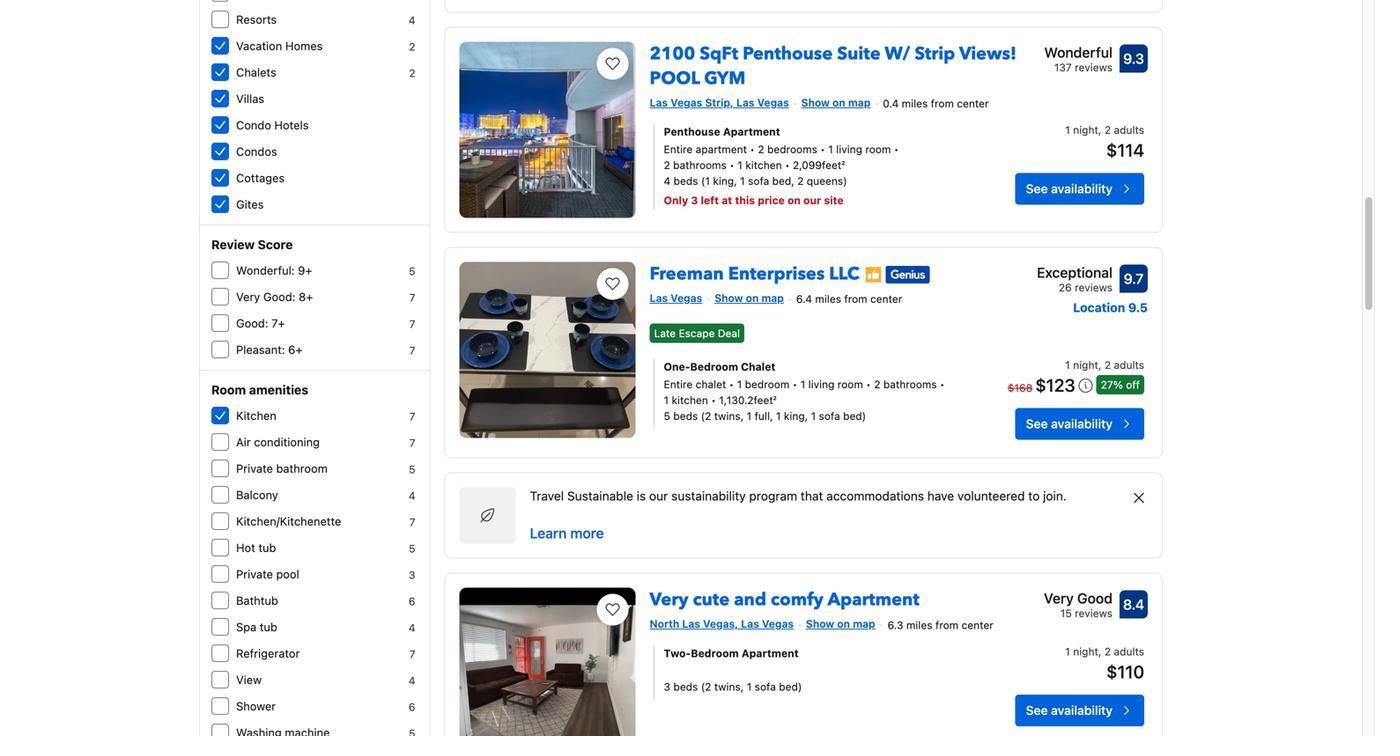 Task type: vqa. For each thing, say whether or not it's contained in the screenshot.
availability to the middle
yes



Task type: locate. For each thing, give the bounding box(es) containing it.
1 vertical spatial king,
[[784, 410, 808, 423]]

1 vertical spatial bathrooms
[[884, 379, 937, 391]]

0 horizontal spatial kitchen
[[672, 395, 708, 407]]

1 night from the top
[[1074, 124, 1099, 136]]

vegas
[[671, 96, 703, 109], [758, 96, 789, 109], [671, 292, 703, 304], [762, 618, 794, 631]]

1 vertical spatial reviews
[[1075, 281, 1113, 294]]

0 horizontal spatial very
[[236, 290, 260, 304]]

3 night from the top
[[1074, 646, 1099, 658]]

tub right hot
[[259, 542, 276, 555]]

on down freeman enterprises llc
[[746, 292, 759, 304]]

reviews for exceptional
[[1075, 281, 1113, 294]]

2 reviews from the top
[[1075, 281, 1113, 294]]

0 vertical spatial private
[[236, 462, 273, 475]]

room down one-bedroom chalet "link"
[[838, 379, 863, 391]]

show for and
[[806, 618, 835, 631]]

0 vertical spatial entire
[[664, 143, 693, 156]]

0 horizontal spatial living
[[809, 379, 835, 391]]

2 horizontal spatial 3
[[691, 194, 698, 207]]

2 night from the top
[[1074, 359, 1099, 372]]

3 reviews from the top
[[1075, 608, 1113, 620]]

king, right full,
[[784, 410, 808, 423]]

adults up $114
[[1114, 124, 1145, 136]]

2 vertical spatial night
[[1074, 646, 1099, 658]]

gym
[[705, 66, 746, 91]]

map left 6.3
[[853, 618, 876, 631]]

apartment
[[723, 126, 780, 138], [828, 588, 920, 613], [742, 648, 799, 660]]

9.3
[[1124, 50, 1145, 67]]

very up north
[[650, 588, 689, 613]]

1 vertical spatial entire
[[664, 379, 693, 391]]

1 availability from the top
[[1052, 182, 1113, 196]]

spa
[[236, 621, 257, 634]]

good: left 7+
[[236, 317, 268, 330]]

7 for pleasant: 6+
[[410, 345, 416, 357]]

balcony
[[236, 489, 278, 502]]

availability for very cute and comfy apartment
[[1052, 704, 1113, 718]]

3
[[691, 194, 698, 207], [409, 569, 416, 582], [664, 681, 671, 694]]

beds down chalet
[[674, 410, 698, 423]]

4 for spa tub
[[409, 622, 416, 635]]

penthouse apartment link
[[664, 124, 962, 140]]

5
[[409, 265, 416, 278], [664, 410, 671, 423], [409, 464, 416, 476], [409, 543, 416, 555]]

see availability down 1 night , 2 adults $114
[[1026, 182, 1113, 196]]

miles right 6.3
[[907, 620, 933, 632]]

availability down 1 night , 2 adults $110
[[1052, 704, 1113, 718]]

night for very cute and comfy apartment
[[1074, 646, 1099, 658]]

from down llc
[[845, 293, 868, 306]]

0 vertical spatial map
[[849, 96, 871, 109]]

king, up at
[[713, 175, 737, 187]]

bed)
[[843, 410, 867, 423], [779, 681, 802, 694]]

2 vertical spatial from
[[936, 620, 959, 632]]

very good element
[[1044, 588, 1113, 610]]

show on map up two-bedroom apartment link
[[806, 618, 876, 631]]

living up the 2,099feet² at right top
[[837, 143, 863, 156]]

map for comfy
[[853, 618, 876, 631]]

map down enterprises
[[762, 292, 784, 304]]

0 vertical spatial room
[[866, 143, 891, 156]]

reviews down wonderful
[[1075, 61, 1113, 73]]

vegas down pool
[[671, 96, 703, 109]]

0 vertical spatial tub
[[259, 542, 276, 555]]

good: left 8+
[[263, 290, 296, 304]]

entire inside one-bedroom chalet entire chalet • 1 bedroom • 1 living room • 2 bathrooms • 1 kitchen • 1,130.2feet² 5 beds (2 twins, 1 full, 1 king, 1 sofa bed)
[[664, 379, 693, 391]]

las up late
[[650, 292, 668, 304]]

bathrooms
[[673, 159, 727, 172], [884, 379, 937, 391]]

1 vertical spatial our
[[649, 489, 668, 504]]

1 horizontal spatial our
[[804, 194, 822, 207]]

penthouse up apartment
[[664, 126, 721, 138]]

0 vertical spatial reviews
[[1075, 61, 1113, 73]]

our right is
[[649, 489, 668, 504]]

condo
[[236, 119, 271, 132]]

1 vertical spatial bedroom
[[691, 648, 739, 660]]

0 horizontal spatial room
[[838, 379, 863, 391]]

reviews down good
[[1075, 608, 1113, 620]]

our
[[804, 194, 822, 207], [649, 489, 668, 504]]

miles right 0.4
[[902, 98, 928, 110]]

1 horizontal spatial kitchen
[[746, 159, 782, 172]]

this
[[735, 194, 755, 207]]

0 vertical spatial availability
[[1052, 182, 1113, 196]]

0 vertical spatial (2
[[701, 410, 712, 423]]

genius discounts available at this property. image
[[886, 266, 930, 284], [886, 266, 930, 284]]

sustainable
[[567, 489, 634, 504]]

join.
[[1043, 489, 1067, 504]]

night inside 1 night , 2 adults $110
[[1074, 646, 1099, 658]]

show on map down freeman enterprises llc
[[715, 292, 784, 304]]

room
[[866, 143, 891, 156], [838, 379, 863, 391]]

room down 0.4
[[866, 143, 891, 156]]

6.4 miles from center
[[797, 293, 903, 306]]

0 vertical spatial apartment
[[723, 126, 780, 138]]

6.3 miles from center
[[888, 620, 994, 632]]

1 horizontal spatial 3
[[664, 681, 671, 694]]

0 vertical spatial miles
[[902, 98, 928, 110]]

1 horizontal spatial room
[[866, 143, 891, 156]]

1 vertical spatial see availability
[[1026, 417, 1113, 432]]

1 6 from the top
[[409, 596, 416, 608]]

bedroom for two-
[[691, 648, 739, 660]]

7 for air conditioning
[[410, 437, 416, 449]]

0 vertical spatial sofa
[[748, 175, 770, 187]]

3 see from the top
[[1026, 704, 1048, 718]]

2 vertical spatial see availability
[[1026, 704, 1113, 718]]

see for very cute and comfy apartment
[[1026, 704, 1048, 718]]

show on map
[[802, 96, 871, 109], [715, 292, 784, 304], [806, 618, 876, 631]]

night down very good 15 reviews
[[1074, 646, 1099, 658]]

1 vertical spatial tub
[[260, 621, 277, 634]]

7 for kitchen
[[410, 411, 416, 423]]

map
[[849, 96, 871, 109], [762, 292, 784, 304], [853, 618, 876, 631]]

1 , from the top
[[1099, 124, 1102, 136]]

wonderful: 9+
[[236, 264, 312, 277]]

tub right 'spa'
[[260, 621, 277, 634]]

private
[[236, 462, 273, 475], [236, 568, 273, 581]]

center for 2100 sqft penthouse suite w/ strip views! pool gym
[[957, 98, 989, 110]]

location 9.5
[[1074, 300, 1148, 315]]

reviews
[[1075, 61, 1113, 73], [1075, 281, 1113, 294], [1075, 608, 1113, 620]]

beds left (1
[[674, 175, 698, 187]]

0 horizontal spatial bathrooms
[[673, 159, 727, 172]]

0 vertical spatial see availability link
[[1016, 173, 1145, 205]]

0 vertical spatial center
[[957, 98, 989, 110]]

review score
[[212, 238, 293, 252]]

center down 'views!'
[[957, 98, 989, 110]]

1 vertical spatial room
[[838, 379, 863, 391]]

0 vertical spatial ,
[[1099, 124, 1102, 136]]

2 vertical spatial see
[[1026, 704, 1048, 718]]

5 for wonderful: 9+
[[409, 265, 416, 278]]

0 vertical spatial adults
[[1114, 124, 1145, 136]]

from down strip in the right of the page
[[931, 98, 954, 110]]

5 inside one-bedroom chalet entire chalet • 1 bedroom • 1 living room • 2 bathrooms • 1 kitchen • 1,130.2feet² 5 beds (2 twins, 1 full, 1 king, 1 sofa bed)
[[664, 410, 671, 423]]

2 inside one-bedroom chalet entire chalet • 1 bedroom • 1 living room • 2 bathrooms • 1 kitchen • 1,130.2feet² 5 beds (2 twins, 1 full, 1 king, 1 sofa bed)
[[874, 379, 881, 391]]

1 (2 from the top
[[701, 410, 712, 423]]

1 vertical spatial private
[[236, 568, 273, 581]]

6 7 from the top
[[410, 516, 416, 529]]

late
[[654, 328, 676, 340]]

vacation
[[236, 39, 282, 52]]

reviews up location
[[1075, 281, 1113, 294]]

0 vertical spatial beds
[[674, 175, 698, 187]]

living
[[837, 143, 863, 156], [809, 379, 835, 391]]

entire down one-
[[664, 379, 693, 391]]

0 vertical spatial see
[[1026, 182, 1048, 196]]

show down freeman enterprises llc
[[715, 292, 743, 304]]

show on map for and
[[806, 618, 876, 631]]

7
[[410, 292, 416, 304], [410, 318, 416, 330], [410, 345, 416, 357], [410, 411, 416, 423], [410, 437, 416, 449], [410, 516, 416, 529], [410, 649, 416, 661]]

apartment inside penthouse apartment entire apartment • 2 bedrooms • 1 living room • 2 bathrooms • 1 kitchen • 2,099feet² 4 beds (1 king, 1 sofa bed, 2 queens) only 3 left at this price on our site
[[723, 126, 780, 138]]

1 vertical spatial living
[[809, 379, 835, 391]]

sofa up "price"
[[748, 175, 770, 187]]

1 vertical spatial 6
[[409, 701, 416, 714]]

1 horizontal spatial bed)
[[843, 410, 867, 423]]

2 7 from the top
[[410, 318, 416, 330]]

3 availability from the top
[[1052, 704, 1113, 718]]

, for very cute and comfy apartment
[[1099, 646, 1102, 658]]

1 reviews from the top
[[1075, 61, 1113, 73]]

penthouse down property group
[[743, 42, 833, 66]]

1 see from the top
[[1026, 182, 1048, 196]]

las down and
[[741, 618, 759, 631]]

availability down 1 night , 2 adults $114
[[1052, 182, 1113, 196]]

night up $123
[[1074, 359, 1099, 372]]

0 vertical spatial show
[[802, 96, 830, 109]]

kitchen/kitchenette
[[236, 515, 341, 528]]

, for 2100 sqft penthouse suite w/ strip views! pool gym
[[1099, 124, 1102, 136]]

very up 15
[[1044, 591, 1074, 607]]

1 vertical spatial availability
[[1052, 417, 1113, 432]]

bedroom
[[691, 361, 739, 373], [691, 648, 739, 660]]

our left site
[[804, 194, 822, 207]]

kitchen
[[236, 409, 277, 423]]

very cute and comfy apartment
[[650, 588, 920, 613]]

0 vertical spatial bed)
[[843, 410, 867, 423]]

see availability link down 1 night , 2 adults $114
[[1016, 173, 1145, 205]]

1 vertical spatial show
[[715, 292, 743, 304]]

reviews inside "exceptional 26 reviews"
[[1075, 281, 1113, 294]]

see availability link down 1 night , 2 adults $110
[[1016, 695, 1145, 727]]

private pool
[[236, 568, 299, 581]]

1 vertical spatial night
[[1074, 359, 1099, 372]]

4
[[409, 14, 416, 26], [664, 175, 671, 187], [409, 490, 416, 502], [409, 622, 416, 635], [409, 675, 416, 687]]

4 7 from the top
[[410, 411, 416, 423]]

6 for bathtub
[[409, 596, 416, 608]]

las right north
[[682, 618, 701, 631]]

(2 down two-bedroom apartment
[[701, 681, 712, 694]]

2 entire from the top
[[664, 379, 693, 391]]

1 vertical spatial ,
[[1099, 359, 1102, 372]]

7 for refrigerator
[[410, 649, 416, 661]]

amenities
[[249, 383, 308, 397]]

only
[[664, 194, 688, 207]]

night inside 1 night , 2 adults $114
[[1074, 124, 1099, 136]]

2 private from the top
[[236, 568, 273, 581]]

one-bedroom chalet link
[[664, 359, 962, 375]]

(2
[[701, 410, 712, 423], [701, 681, 712, 694]]

2 vertical spatial show on map
[[806, 618, 876, 631]]

to
[[1029, 489, 1040, 504]]

living inside penthouse apartment entire apartment • 2 bedrooms • 1 living room • 2 bathrooms • 1 kitchen • 2,099feet² 4 beds (1 king, 1 sofa bed, 2 queens) only 3 left at this price on our site
[[837, 143, 863, 156]]

twins, down 1,130.2feet²
[[715, 410, 744, 423]]

2 vertical spatial 3
[[664, 681, 671, 694]]

see availability down 1 night , 2 adults $110
[[1026, 704, 1113, 718]]

0 vertical spatial kitchen
[[746, 159, 782, 172]]

bathroom
[[276, 462, 328, 475]]

map for suite
[[849, 96, 871, 109]]

2 6 from the top
[[409, 701, 416, 714]]

0 vertical spatial see availability
[[1026, 182, 1113, 196]]

(2 down chalet
[[701, 410, 712, 423]]

see availability link down $123
[[1016, 409, 1145, 440]]

bed) down one-bedroom chalet "link"
[[843, 410, 867, 423]]

miles right 6.4 on the right top of the page
[[816, 293, 842, 306]]

, up "27%"
[[1099, 359, 1102, 372]]

bedroom inside one-bedroom chalet entire chalet • 1 bedroom • 1 living room • 2 bathrooms • 1 kitchen • 1,130.2feet² 5 beds (2 twins, 1 full, 1 king, 1 sofa bed)
[[691, 361, 739, 373]]

escape
[[679, 328, 715, 340]]

hot
[[236, 542, 255, 555]]

7+
[[272, 317, 285, 330]]

kitchen up bed,
[[746, 159, 782, 172]]

0 vertical spatial king,
[[713, 175, 737, 187]]

on for las vegas strip, las vegas
[[833, 96, 846, 109]]

2 beds from the top
[[674, 410, 698, 423]]

, down very good 15 reviews
[[1099, 646, 1102, 658]]

center down this property is part of our preferred partner program. it's committed to providing excellent service and good value. it'll pay us a higher commission if you make a booking. image
[[871, 293, 903, 306]]

twins, down two-bedroom apartment
[[715, 681, 744, 694]]

vegas down very cute and comfy apartment
[[762, 618, 794, 631]]

more
[[571, 525, 604, 542]]

0 horizontal spatial bed)
[[779, 681, 802, 694]]

living down one-bedroom chalet "link"
[[809, 379, 835, 391]]

see for 2100 sqft penthouse suite w/ strip views! pool gym
[[1026, 182, 1048, 196]]

2 vertical spatial availability
[[1052, 704, 1113, 718]]

2 see availability from the top
[[1026, 417, 1113, 432]]

0 vertical spatial night
[[1074, 124, 1099, 136]]

bedroom up chalet
[[691, 361, 739, 373]]

show for penthouse
[[802, 96, 830, 109]]

beds inside penthouse apartment entire apartment • 2 bedrooms • 1 living room • 2 bathrooms • 1 kitchen • 2,099feet² 4 beds (1 king, 1 sofa bed, 2 queens) only 3 left at this price on our site
[[674, 175, 698, 187]]

4 for resorts
[[409, 14, 416, 26]]

1 horizontal spatial king,
[[784, 410, 808, 423]]

las vegas strip, las vegas
[[650, 96, 789, 109]]

apartment up 6.3
[[828, 588, 920, 613]]

night down "wonderful 137 reviews"
[[1074, 124, 1099, 136]]

1 horizontal spatial bathrooms
[[884, 379, 937, 391]]

private bathroom
[[236, 462, 328, 475]]

6 for shower
[[409, 701, 416, 714]]

1 vertical spatial beds
[[674, 410, 698, 423]]

1 vertical spatial twins,
[[715, 681, 744, 694]]

availability down $123
[[1052, 417, 1113, 432]]

off
[[1126, 379, 1140, 391]]

0 vertical spatial bathrooms
[[673, 159, 727, 172]]

good
[[1078, 591, 1113, 607]]

show on map down 2100 sqft penthouse suite w/ strip views! pool gym
[[802, 96, 871, 109]]

0 vertical spatial penthouse
[[743, 42, 833, 66]]

3 see availability from the top
[[1026, 704, 1113, 718]]

0 vertical spatial from
[[931, 98, 954, 110]]

1 vertical spatial map
[[762, 292, 784, 304]]

reviews inside "wonderful 137 reviews"
[[1075, 61, 1113, 73]]

2 vertical spatial adults
[[1114, 646, 1145, 658]]

from
[[931, 98, 954, 110], [845, 293, 868, 306], [936, 620, 959, 632]]

, inside 1 night , 2 adults $114
[[1099, 124, 1102, 136]]

1 see availability from the top
[[1026, 182, 1113, 196]]

kitchen down chalet
[[672, 395, 708, 407]]

show
[[802, 96, 830, 109], [715, 292, 743, 304], [806, 618, 835, 631]]

2 see availability link from the top
[[1016, 409, 1145, 440]]

1 vertical spatial penthouse
[[664, 126, 721, 138]]

apartment up 3 beds (2 twins, 1 sofa bed)
[[742, 648, 799, 660]]

map left 0.4
[[849, 96, 871, 109]]

7 for good: 7+
[[410, 318, 416, 330]]

adults up $110
[[1114, 646, 1145, 658]]

5 7 from the top
[[410, 437, 416, 449]]

1 horizontal spatial very
[[650, 588, 689, 613]]

1 7 from the top
[[410, 292, 416, 304]]

beds down two-
[[674, 681, 698, 694]]

travel sustainable is our sustainability program that accommodations have volunteered to join.
[[530, 489, 1067, 504]]

0 vertical spatial 3
[[691, 194, 698, 207]]

private down hot tub
[[236, 568, 273, 581]]

this property is part of our preferred partner program. it's committed to providing excellent service and good value. it'll pay us a higher commission if you make a booking. image
[[865, 266, 883, 284]]

entire
[[664, 143, 693, 156], [664, 379, 693, 391]]

beds inside one-bedroom chalet entire chalet • 1 bedroom • 1 living room • 2 bathrooms • 1 kitchen • 1,130.2feet² 5 beds (2 twins, 1 full, 1 king, 1 sofa bed)
[[674, 410, 698, 423]]

from right 6.3
[[936, 620, 959, 632]]

0 vertical spatial show on map
[[802, 96, 871, 109]]

1 vertical spatial kitchen
[[672, 395, 708, 407]]

adults inside 1 night , 2 adults $110
[[1114, 646, 1145, 658]]

see availability down $123
[[1026, 417, 1113, 432]]

1 vertical spatial 3
[[409, 569, 416, 582]]

9+
[[298, 264, 312, 277]]

0.4
[[883, 98, 899, 110]]

from for w/
[[931, 98, 954, 110]]

6
[[409, 596, 416, 608], [409, 701, 416, 714]]

1 beds from the top
[[674, 175, 698, 187]]

condos
[[236, 145, 277, 158]]

night
[[1074, 124, 1099, 136], [1074, 359, 1099, 372], [1074, 646, 1099, 658]]

2 vertical spatial ,
[[1099, 646, 1102, 658]]

show up penthouse apartment link
[[802, 96, 830, 109]]

•
[[750, 143, 755, 156], [821, 143, 826, 156], [894, 143, 899, 156], [730, 159, 735, 172], [785, 159, 790, 172], [729, 379, 734, 391], [793, 379, 798, 391], [866, 379, 871, 391], [940, 379, 945, 391], [711, 395, 716, 407]]

3 see availability link from the top
[[1016, 695, 1145, 727]]

0 vertical spatial living
[[837, 143, 863, 156]]

, down "wonderful 137 reviews"
[[1099, 124, 1102, 136]]

2 adults from the top
[[1114, 359, 1145, 372]]

26
[[1059, 281, 1072, 294]]

center right 6.3
[[962, 620, 994, 632]]

entire inside penthouse apartment entire apartment • 2 bedrooms • 1 living room • 2 bathrooms • 1 kitchen • 2,099feet² 4 beds (1 king, 1 sofa bed, 2 queens) only 3 left at this price on our site
[[664, 143, 693, 156]]

sofa down one-bedroom chalet "link"
[[819, 410, 840, 423]]

3 , from the top
[[1099, 646, 1102, 658]]

1 adults from the top
[[1114, 124, 1145, 136]]

137
[[1055, 61, 1072, 73]]

on down bed,
[[788, 194, 801, 207]]

twins, inside one-bedroom chalet entire chalet • 1 bedroom • 1 living room • 2 bathrooms • 1 kitchen • 1,130.2feet² 5 beds (2 twins, 1 full, 1 king, 1 sofa bed)
[[715, 410, 744, 423]]

0 vertical spatial 6
[[409, 596, 416, 608]]

3 beds from the top
[[674, 681, 698, 694]]

good: 7+
[[236, 317, 285, 330]]

entire left apartment
[[664, 143, 693, 156]]

kitchen inside penthouse apartment entire apartment • 2 bedrooms • 1 living room • 2 bathrooms • 1 kitchen • 2,099feet² 4 beds (1 king, 1 sofa bed, 2 queens) only 3 left at this price on our site
[[746, 159, 782, 172]]

adults
[[1114, 124, 1145, 136], [1114, 359, 1145, 372], [1114, 646, 1145, 658]]

1 vertical spatial from
[[845, 293, 868, 306]]

1 vertical spatial see
[[1026, 417, 1048, 432]]

sqft
[[700, 42, 739, 66]]

7 7 from the top
[[410, 649, 416, 661]]

deal
[[718, 328, 740, 340]]

1 night , 2 adults
[[1066, 359, 1145, 372]]

3 adults from the top
[[1114, 646, 1145, 658]]

learn more link
[[520, 513, 615, 555]]

very up good: 7+ on the left of page
[[236, 290, 260, 304]]

2 vertical spatial beds
[[674, 681, 698, 694]]

show on map for penthouse
[[802, 96, 871, 109]]

kitchen
[[746, 159, 782, 172], [672, 395, 708, 407]]

1 vertical spatial (2
[[701, 681, 712, 694]]

on down 2100 sqft penthouse suite w/ strip views! pool gym
[[833, 96, 846, 109]]

very cute and comfy apartment image
[[460, 588, 636, 737]]

1 horizontal spatial living
[[837, 143, 863, 156]]

vegas down freeman
[[671, 292, 703, 304]]

1 entire from the top
[[664, 143, 693, 156]]

bed) down two-bedroom apartment link
[[779, 681, 802, 694]]

0 vertical spatial twins,
[[715, 410, 744, 423]]

0 vertical spatial our
[[804, 194, 822, 207]]

good:
[[263, 290, 296, 304], [236, 317, 268, 330]]

2 , from the top
[[1099, 359, 1102, 372]]

0 horizontal spatial king,
[[713, 175, 737, 187]]

2 vertical spatial map
[[853, 618, 876, 631]]

freeman
[[650, 262, 724, 286]]

bedroom
[[745, 379, 790, 391]]

0 horizontal spatial penthouse
[[664, 126, 721, 138]]

availability
[[1052, 182, 1113, 196], [1052, 417, 1113, 432], [1052, 704, 1113, 718]]

adults up off
[[1114, 359, 1145, 372]]

very good: 8+
[[236, 290, 313, 304]]

1 private from the top
[[236, 462, 273, 475]]

1 see availability link from the top
[[1016, 173, 1145, 205]]

apartment up apartment
[[723, 126, 780, 138]]

, inside 1 night , 2 adults $110
[[1099, 646, 1102, 658]]

vegas up penthouse apartment link
[[758, 96, 789, 109]]

private up balcony in the bottom left of the page
[[236, 462, 273, 475]]

adults inside 1 night , 2 adults $114
[[1114, 124, 1145, 136]]

2 horizontal spatial very
[[1044, 591, 1074, 607]]

2 vertical spatial center
[[962, 620, 994, 632]]

3 7 from the top
[[410, 345, 416, 357]]

1 twins, from the top
[[715, 410, 744, 423]]

0 horizontal spatial 3
[[409, 569, 416, 582]]

4 for balcony
[[409, 490, 416, 502]]

very for very good: 8+
[[236, 290, 260, 304]]

show up two-bedroom apartment link
[[806, 618, 835, 631]]

2 vertical spatial reviews
[[1075, 608, 1113, 620]]

bedroom down the vegas,
[[691, 648, 739, 660]]

0 horizontal spatial our
[[649, 489, 668, 504]]

on up two-bedroom apartment link
[[838, 618, 850, 631]]

1 vertical spatial see availability link
[[1016, 409, 1145, 440]]

1 vertical spatial adults
[[1114, 359, 1145, 372]]

0 vertical spatial bedroom
[[691, 361, 739, 373]]

miles for w/
[[902, 98, 928, 110]]

(1
[[701, 175, 710, 187]]

sofa down two-bedroom apartment
[[755, 681, 776, 694]]

$168
[[1008, 382, 1033, 395]]



Task type: describe. For each thing, give the bounding box(es) containing it.
night for 2100 sqft penthouse suite w/ strip views! pool gym
[[1074, 124, 1099, 136]]

private for private pool
[[236, 568, 273, 581]]

penthouse inside 2100 sqft penthouse suite w/ strip views! pool gym
[[743, 42, 833, 66]]

score
[[258, 238, 293, 252]]

wonderful:
[[236, 264, 295, 277]]

accommodations
[[827, 489, 924, 504]]

2 inside 1 night , 2 adults $110
[[1105, 646, 1111, 658]]

penthouse apartment entire apartment • 2 bedrooms • 1 living room • 2 bathrooms • 1 kitchen • 2,099feet² 4 beds (1 king, 1 sofa bed, 2 queens) only 3 left at this price on our site
[[664, 126, 899, 207]]

sofa inside one-bedroom chalet entire chalet • 1 bedroom • 1 living room • 2 bathrooms • 1 kitchen • 1,130.2feet² 5 beds (2 twins, 1 full, 1 king, 1 sofa bed)
[[819, 410, 840, 423]]

enterprises
[[729, 262, 825, 286]]

15
[[1061, 608, 1072, 620]]

1 vertical spatial apartment
[[828, 588, 920, 613]]

learn more
[[530, 525, 604, 542]]

strip,
[[705, 96, 734, 109]]

see availability for very cute and comfy apartment
[[1026, 704, 1113, 718]]

w/
[[885, 42, 911, 66]]

resorts
[[236, 13, 277, 26]]

$114
[[1107, 140, 1145, 161]]

price
[[758, 194, 785, 207]]

refrigerator
[[236, 647, 300, 661]]

2 vertical spatial sofa
[[755, 681, 776, 694]]

private for private bathroom
[[236, 462, 273, 475]]

gites
[[236, 198, 264, 211]]

penthouse inside penthouse apartment entire apartment • 2 bedrooms • 1 living room • 2 bathrooms • 1 kitchen • 2,099feet² 4 beds (1 king, 1 sofa bed, 2 queens) only 3 left at this price on our site
[[664, 126, 721, 138]]

our inside penthouse apartment entire apartment • 2 bedrooms • 1 living room • 2 bathrooms • 1 kitchen • 2,099feet² 4 beds (1 king, 1 sofa bed, 2 queens) only 3 left at this price on our site
[[804, 194, 822, 207]]

2100 sqft penthouse suite w/ strip views! pool gym image
[[460, 42, 636, 218]]

bedroom for one-
[[691, 361, 739, 373]]

freeman enterprises llc image
[[460, 262, 636, 438]]

27% off
[[1101, 379, 1140, 391]]

pool
[[650, 66, 700, 91]]

2 vertical spatial apartment
[[742, 648, 799, 660]]

adults for very cute and comfy apartment
[[1114, 646, 1145, 658]]

very cute and comfy apartment link
[[650, 581, 920, 613]]

2 twins, from the top
[[715, 681, 744, 694]]

0.4 miles from center
[[883, 98, 989, 110]]

vegas,
[[703, 618, 739, 631]]

2100 sqft penthouse suite w/ strip views! pool gym link
[[650, 35, 1017, 91]]

on for las vegas
[[746, 292, 759, 304]]

king, inside penthouse apartment entire apartment • 2 bedrooms • 1 living room • 2 bathrooms • 1 kitchen • 2,099feet² 4 beds (1 king, 1 sofa bed, 2 queens) only 3 left at this price on our site
[[713, 175, 737, 187]]

cute
[[693, 588, 730, 613]]

chalet
[[741, 361, 776, 373]]

apartment
[[696, 143, 747, 156]]

7 for kitchen/kitchenette
[[410, 516, 416, 529]]

bathrooms inside penthouse apartment entire apartment • 2 bedrooms • 1 living room • 2 bathrooms • 1 kitchen • 2,099feet² 4 beds (1 king, 1 sofa bed, 2 queens) only 3 left at this price on our site
[[673, 159, 727, 172]]

late escape deal
[[654, 328, 740, 340]]

7 for very good: 8+
[[410, 292, 416, 304]]

reviews for wonderful
[[1075, 61, 1113, 73]]

1 inside 1 night , 2 adults $110
[[1066, 646, 1071, 658]]

miles for apartment
[[907, 620, 933, 632]]

pleasant:
[[236, 343, 285, 356]]

left
[[701, 194, 719, 207]]

tub for spa tub
[[260, 621, 277, 634]]

one-
[[664, 361, 691, 373]]

6.4
[[797, 293, 813, 306]]

center for very cute and comfy apartment
[[962, 620, 994, 632]]

27%
[[1101, 379, 1123, 391]]

1 vertical spatial miles
[[816, 293, 842, 306]]

scored 8.4 element
[[1120, 591, 1148, 619]]

1 vertical spatial good:
[[236, 317, 268, 330]]

very for very cute and comfy apartment
[[650, 588, 689, 613]]

llc
[[830, 262, 860, 286]]

availability for 2100 sqft penthouse suite w/ strip views! pool gym
[[1052, 182, 1113, 196]]

pool
[[276, 568, 299, 581]]

0 vertical spatial good:
[[263, 290, 296, 304]]

3 for 3
[[409, 569, 416, 582]]

$123
[[1036, 375, 1076, 396]]

pleasant: 6+
[[236, 343, 303, 356]]

2 (2 from the top
[[701, 681, 712, 694]]

freeman enterprises llc link
[[650, 255, 860, 286]]

wonderful element
[[1045, 42, 1113, 63]]

3 inside penthouse apartment entire apartment • 2 bedrooms • 1 living room • 2 bathrooms • 1 kitchen • 2,099feet² 4 beds (1 king, 1 sofa bed, 2 queens) only 3 left at this price on our site
[[691, 194, 698, 207]]

see availability for 2100 sqft penthouse suite w/ strip views! pool gym
[[1026, 182, 1113, 196]]

living inside one-bedroom chalet entire chalet • 1 bedroom • 1 living room • 2 bathrooms • 1 kitchen • 1,130.2feet² 5 beds (2 twins, 1 full, 1 king, 1 sofa bed)
[[809, 379, 835, 391]]

learn
[[530, 525, 567, 542]]

2 see from the top
[[1026, 417, 1048, 432]]

2 availability from the top
[[1052, 417, 1113, 432]]

bed) inside one-bedroom chalet entire chalet • 1 bedroom • 1 living room • 2 bathrooms • 1 kitchen • 1,130.2feet² 5 beds (2 twins, 1 full, 1 king, 1 sofa bed)
[[843, 410, 867, 423]]

1 vertical spatial bed)
[[779, 681, 802, 694]]

have
[[928, 489, 955, 504]]

2100 sqft penthouse suite w/ strip views! pool gym
[[650, 42, 1017, 91]]

spa tub
[[236, 621, 277, 634]]

villas
[[236, 92, 264, 105]]

one-bedroom chalet entire chalet • 1 bedroom • 1 living room • 2 bathrooms • 1 kitchen • 1,130.2feet² 5 beds (2 twins, 1 full, 1 king, 1 sofa bed)
[[664, 361, 945, 423]]

freeman enterprises llc
[[650, 262, 860, 286]]

room inside penthouse apartment entire apartment • 2 bedrooms • 1 living room • 2 bathrooms • 1 kitchen • 2,099feet² 4 beds (1 king, 1 sofa bed, 2 queens) only 3 left at this price on our site
[[866, 143, 891, 156]]

4 for view
[[409, 675, 416, 687]]

1 night , 2 adults $110
[[1066, 646, 1145, 683]]

air conditioning
[[236, 436, 320, 449]]

north las vegas, las vegas
[[650, 618, 794, 631]]

bed,
[[773, 175, 795, 187]]

room amenities
[[212, 383, 308, 397]]

hot tub
[[236, 542, 276, 555]]

1 inside 1 night , 2 adults $114
[[1066, 124, 1071, 136]]

las down pool
[[650, 96, 668, 109]]

north
[[650, 618, 680, 631]]

sofa inside penthouse apartment entire apartment • 2 bedrooms • 1 living room • 2 bathrooms • 1 kitchen • 2,099feet² 4 beds (1 king, 1 sofa bed, 2 queens) only 3 left at this price on our site
[[748, 175, 770, 187]]

$110
[[1107, 662, 1145, 683]]

wonderful
[[1045, 44, 1113, 61]]

full,
[[755, 410, 773, 423]]

9.5
[[1129, 300, 1148, 315]]

on for north las vegas, las vegas
[[838, 618, 850, 631]]

scored 9.7 element
[[1120, 265, 1148, 293]]

vacation homes
[[236, 39, 323, 52]]

views!
[[960, 42, 1017, 66]]

very inside very good 15 reviews
[[1044, 591, 1074, 607]]

bathtub
[[236, 594, 278, 608]]

2100
[[650, 42, 696, 66]]

king, inside one-bedroom chalet entire chalet • 1 bedroom • 1 living room • 2 bathrooms • 1 kitchen • 1,130.2feet² 5 beds (2 twins, 1 full, 1 king, 1 sofa bed)
[[784, 410, 808, 423]]

bedrooms
[[768, 143, 818, 156]]

(2 inside one-bedroom chalet entire chalet • 1 bedroom • 1 living room • 2 bathrooms • 1 kitchen • 1,130.2feet² 5 beds (2 twins, 1 full, 1 king, 1 sofa bed)
[[701, 410, 712, 423]]

comfy
[[771, 588, 824, 613]]

two-bedroom apartment
[[664, 648, 799, 660]]

property group
[[445, 0, 1163, 13]]

2 inside 1 night , 2 adults $114
[[1105, 124, 1111, 136]]

kitchen inside one-bedroom chalet entire chalet • 1 bedroom • 1 living room • 2 bathrooms • 1 kitchen • 1,130.2feet² 5 beds (2 twins, 1 full, 1 king, 1 sofa bed)
[[672, 395, 708, 407]]

chalet
[[696, 379, 726, 391]]

8+
[[299, 290, 313, 304]]

4 inside penthouse apartment entire apartment • 2 bedrooms • 1 living room • 2 bathrooms • 1 kitchen • 2,099feet² 4 beds (1 king, 1 sofa bed, 2 queens) only 3 left at this price on our site
[[664, 175, 671, 187]]

review
[[212, 238, 255, 252]]

from for apartment
[[936, 620, 959, 632]]

wonderful 137 reviews
[[1045, 44, 1113, 73]]

6+
[[288, 343, 303, 356]]

location
[[1074, 300, 1126, 315]]

las vegas
[[650, 292, 703, 304]]

1 vertical spatial center
[[871, 293, 903, 306]]

exceptional element
[[1037, 262, 1113, 283]]

travel
[[530, 489, 564, 504]]

5 for hot tub
[[409, 543, 416, 555]]

tub for hot tub
[[259, 542, 276, 555]]

scored 9.3 element
[[1120, 44, 1148, 73]]

is
[[637, 489, 646, 504]]

bathrooms inside one-bedroom chalet entire chalet • 1 bedroom • 1 living room • 2 bathrooms • 1 kitchen • 1,130.2feet² 5 beds (2 twins, 1 full, 1 king, 1 sofa bed)
[[884, 379, 937, 391]]

that
[[801, 489, 823, 504]]

adults for 2100 sqft penthouse suite w/ strip views! pool gym
[[1114, 124, 1145, 136]]

reviews inside very good 15 reviews
[[1075, 608, 1113, 620]]

5 for private bathroom
[[409, 464, 416, 476]]

1 vertical spatial show on map
[[715, 292, 784, 304]]

volunteered
[[958, 489, 1025, 504]]

room inside one-bedroom chalet entire chalet • 1 bedroom • 1 living room • 2 bathrooms • 1 kitchen • 1,130.2feet² 5 beds (2 twins, 1 full, 1 king, 1 sofa bed)
[[838, 379, 863, 391]]

on inside penthouse apartment entire apartment • 2 bedrooms • 1 living room • 2 bathrooms • 1 kitchen • 2,099feet² 4 beds (1 king, 1 sofa bed, 2 queens) only 3 left at this price on our site
[[788, 194, 801, 207]]

queens)
[[807, 175, 847, 187]]

conditioning
[[254, 436, 320, 449]]

las right strip,
[[737, 96, 755, 109]]

see availability link for very cute and comfy apartment
[[1016, 695, 1145, 727]]

3 for 3 beds (2 twins, 1 sofa bed)
[[664, 681, 671, 694]]

see availability link for 2100 sqft penthouse suite w/ strip views! pool gym
[[1016, 173, 1145, 205]]

this property is part of our preferred partner program. it's committed to providing excellent service and good value. it'll pay us a higher commission if you make a booking. image
[[865, 266, 883, 284]]

view
[[236, 674, 262, 687]]

room
[[212, 383, 246, 397]]

chalets
[[236, 66, 276, 79]]

and
[[734, 588, 767, 613]]



